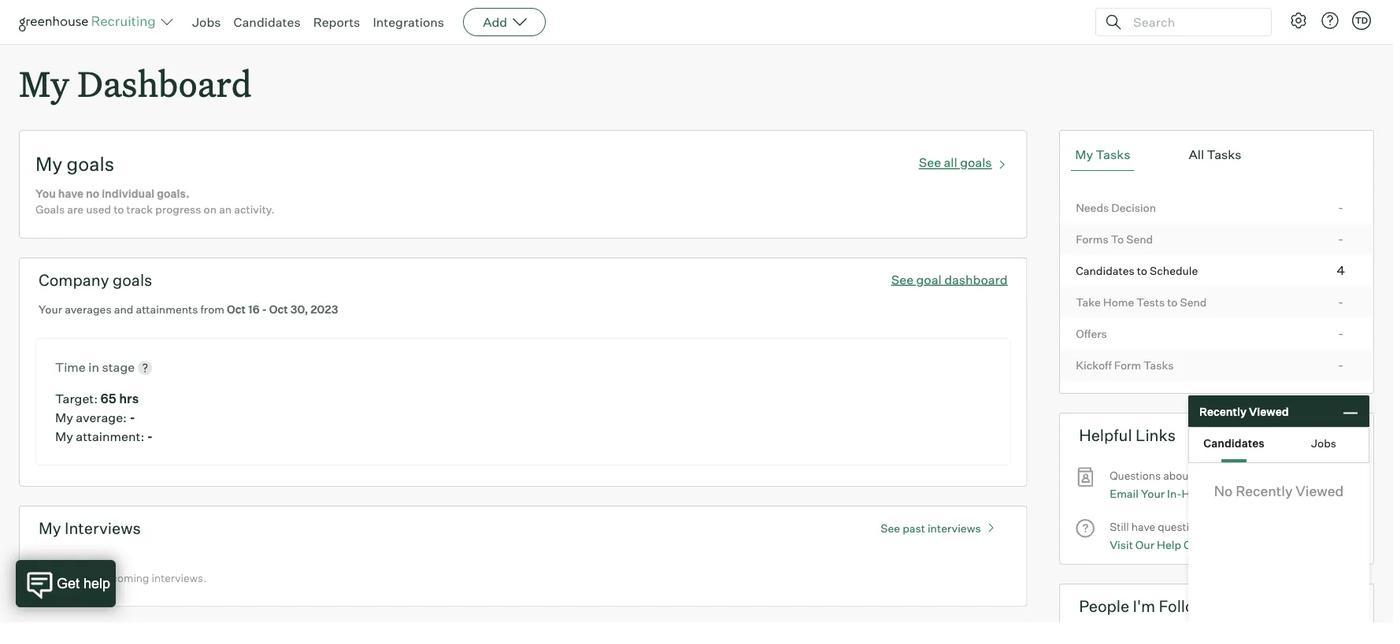 Task type: describe. For each thing, give the bounding box(es) containing it.
and
[[114, 303, 133, 316]]

goals
[[35, 203, 65, 216]]

questions?
[[1158, 520, 1214, 534]]

see for my goals
[[919, 155, 941, 171]]

0 vertical spatial recently
[[1200, 404, 1247, 418]]

0 vertical spatial send
[[1127, 232, 1153, 246]]

no recently viewed
[[1214, 482, 1344, 500]]

td button
[[1352, 11, 1371, 30]]

in-
[[1167, 486, 1182, 500]]

tasks for all tasks
[[1207, 147, 1242, 162]]

2023
[[310, 303, 338, 316]]

jobs
[[1195, 469, 1216, 483]]

target:
[[55, 391, 98, 407]]

add
[[483, 14, 507, 30]]

average:
[[76, 410, 127, 425]]

you for you have no upcoming interviews.
[[35, 571, 54, 585]]

still
[[1110, 520, 1129, 534]]

needs decision
[[1076, 201, 1156, 214]]

about
[[1163, 469, 1193, 483]]

my for my dashboard
[[19, 60, 69, 106]]

goals.
[[157, 187, 189, 201]]

1 oct from the left
[[227, 303, 246, 316]]

1 vertical spatial send
[[1180, 295, 1207, 309]]

0 vertical spatial jobs
[[192, 14, 221, 30]]

65
[[101, 391, 116, 407]]

you for you have no individual goals. goals are used to track progress on an activity.
[[35, 187, 56, 201]]

contacts
[[1218, 486, 1264, 500]]

tab list containing my tasks
[[1071, 139, 1363, 171]]

you have no individual goals. goals are used to track progress on an activity.
[[35, 187, 275, 216]]

jobs inside "tab list"
[[1311, 436, 1337, 450]]

center
[[1184, 537, 1219, 551]]

add button
[[463, 8, 546, 36]]

2 oct from the left
[[269, 303, 288, 316]]

all
[[1189, 147, 1204, 162]]

all
[[944, 155, 958, 171]]

Search text field
[[1130, 11, 1257, 33]]

goals for company goals
[[113, 270, 152, 290]]

company
[[39, 270, 109, 290]]

see past interviews
[[881, 521, 981, 535]]

1 vertical spatial recently
[[1236, 482, 1293, 500]]

time in
[[55, 359, 102, 375]]

0 horizontal spatial viewed
[[1249, 404, 1289, 418]]

email
[[1110, 486, 1139, 500]]

track
[[126, 203, 153, 216]]

house
[[1182, 486, 1215, 500]]

help
[[1157, 537, 1181, 551]]

candidates link
[[234, 14, 301, 30]]

1 horizontal spatial to
[[1137, 264, 1148, 277]]

my for my tasks
[[1075, 147, 1093, 162]]

4
[[1337, 262, 1345, 278]]

dashboard
[[77, 60, 252, 106]]

company goals
[[39, 270, 152, 290]]

kickoff
[[1076, 358, 1112, 372]]

to inside you have no individual goals. goals are used to track progress on an activity.
[[114, 203, 124, 216]]

1 horizontal spatial viewed
[[1296, 482, 1344, 500]]

offers
[[1076, 327, 1107, 340]]

candidates for candidates to schedule
[[1076, 264, 1135, 277]]

or
[[1219, 469, 1229, 483]]

see goal dashboard link
[[891, 272, 1008, 287]]

have for goals
[[58, 187, 84, 201]]

see goal dashboard
[[891, 272, 1008, 287]]

my goals
[[35, 152, 114, 176]]

schedule
[[1150, 264, 1198, 277]]

jobs link
[[192, 14, 221, 30]]

my for my goals
[[35, 152, 63, 176]]

interviews
[[65, 518, 141, 538]]

integrations
[[373, 14, 444, 30]]

your inside 'questions about jobs or permissions? email your in-house contacts'
[[1141, 486, 1165, 500]]

from
[[200, 303, 225, 316]]

see all goals link
[[919, 151, 1011, 171]]

form
[[1114, 358, 1141, 372]]

my tasks
[[1075, 147, 1131, 162]]

candidates inside "tab list"
[[1204, 436, 1265, 450]]

past
[[903, 521, 925, 535]]

you have no upcoming interviews.
[[35, 571, 207, 585]]

td
[[1355, 15, 1368, 26]]

my dashboard
[[19, 60, 252, 106]]

my interviews
[[39, 518, 141, 538]]

upcoming
[[98, 571, 149, 585]]

goals right all
[[960, 155, 992, 171]]

people
[[1079, 596, 1130, 616]]

all tasks
[[1189, 147, 1242, 162]]

recently viewed
[[1200, 404, 1289, 418]]



Task type: locate. For each thing, give the bounding box(es) containing it.
no for upcoming
[[83, 571, 96, 585]]

questions about jobs or permissions? email your in-house contacts
[[1110, 469, 1299, 500]]

1 vertical spatial to
[[1137, 264, 1148, 277]]

1 vertical spatial viewed
[[1296, 482, 1344, 500]]

tab list
[[1071, 139, 1363, 171], [1189, 428, 1369, 462]]

1 vertical spatial you
[[35, 571, 54, 585]]

permissions?
[[1232, 469, 1299, 483]]

send
[[1127, 232, 1153, 246], [1180, 295, 1207, 309]]

see left goal on the top
[[891, 272, 914, 287]]

oct left 16
[[227, 303, 246, 316]]

1 horizontal spatial your
[[1141, 486, 1165, 500]]

0 vertical spatial see
[[919, 155, 941, 171]]

you inside you have no individual goals. goals are used to track progress on an activity.
[[35, 187, 56, 201]]

tasks inside button
[[1207, 147, 1242, 162]]

progress
[[155, 203, 201, 216]]

jobs
[[192, 14, 221, 30], [1311, 436, 1337, 450]]

questions
[[1110, 469, 1161, 483]]

time
[[55, 359, 86, 375]]

0 horizontal spatial to
[[114, 203, 124, 216]]

hrs
[[119, 391, 139, 407]]

1 horizontal spatial jobs
[[1311, 436, 1337, 450]]

interviews.
[[152, 571, 207, 585]]

people i'm following link
[[1060, 583, 1374, 623]]

candidates down forms to send
[[1076, 264, 1135, 277]]

0 horizontal spatial jobs
[[192, 14, 221, 30]]

no up the used
[[86, 187, 99, 201]]

candidates for candidates link
[[234, 14, 301, 30]]

no
[[1214, 482, 1233, 500]]

1 vertical spatial jobs
[[1311, 436, 1337, 450]]

have down my interviews
[[57, 571, 81, 585]]

recently right 'no'
[[1236, 482, 1293, 500]]

0 vertical spatial tab list
[[1071, 139, 1363, 171]]

1 vertical spatial no
[[83, 571, 96, 585]]

recently up or
[[1200, 404, 1247, 418]]

0 vertical spatial no
[[86, 187, 99, 201]]

used
[[86, 203, 111, 216]]

my inside button
[[1075, 147, 1093, 162]]

tasks right form
[[1144, 358, 1174, 372]]

candidates right jobs link
[[234, 14, 301, 30]]

candidates down recently viewed
[[1204, 436, 1265, 450]]

1 vertical spatial candidates
[[1076, 264, 1135, 277]]

tasks inside button
[[1096, 147, 1131, 162]]

1 horizontal spatial oct
[[269, 303, 288, 316]]

i'm
[[1133, 596, 1156, 616]]

tasks right all
[[1207, 147, 1242, 162]]

2 horizontal spatial candidates
[[1204, 436, 1265, 450]]

viewed
[[1249, 404, 1289, 418], [1296, 482, 1344, 500]]

30,
[[290, 303, 308, 316]]

0 vertical spatial viewed
[[1249, 404, 1289, 418]]

no inside you have no individual goals. goals are used to track progress on an activity.
[[86, 187, 99, 201]]

our
[[1136, 537, 1155, 551]]

integrations link
[[373, 14, 444, 30]]

1 vertical spatial have
[[1132, 520, 1156, 534]]

activity.
[[234, 203, 275, 216]]

1 vertical spatial your
[[1141, 486, 1165, 500]]

to down individual
[[114, 203, 124, 216]]

an
[[219, 203, 232, 216]]

0 vertical spatial to
[[114, 203, 124, 216]]

tasks up needs decision
[[1096, 147, 1131, 162]]

1 horizontal spatial send
[[1180, 295, 1207, 309]]

jobs up no recently viewed
[[1311, 436, 1337, 450]]

tab list containing candidates
[[1189, 428, 1369, 462]]

forms
[[1076, 232, 1109, 246]]

take home tests to send
[[1076, 295, 1207, 309]]

needs
[[1076, 201, 1109, 214]]

are
[[67, 203, 84, 216]]

have up are
[[58, 187, 84, 201]]

have up our
[[1132, 520, 1156, 534]]

see left all
[[919, 155, 941, 171]]

oct left 30,
[[269, 303, 288, 316]]

2 vertical spatial to
[[1167, 295, 1178, 309]]

0 horizontal spatial oct
[[227, 303, 246, 316]]

jobs left candidates link
[[192, 14, 221, 30]]

0 vertical spatial have
[[58, 187, 84, 201]]

2 vertical spatial candidates
[[1204, 436, 1265, 450]]

goals up and
[[113, 270, 152, 290]]

goals up the used
[[67, 152, 114, 176]]

2 you from the top
[[35, 571, 54, 585]]

see left past
[[881, 521, 900, 535]]

dashboard
[[945, 272, 1008, 287]]

individual
[[102, 187, 155, 201]]

my tasks button
[[1071, 139, 1135, 171]]

0 vertical spatial you
[[35, 187, 56, 201]]

2 vertical spatial see
[[881, 521, 900, 535]]

kickoff form tasks
[[1076, 358, 1174, 372]]

recently
[[1200, 404, 1247, 418], [1236, 482, 1293, 500]]

1 horizontal spatial tasks
[[1144, 358, 1174, 372]]

td button
[[1349, 8, 1374, 33]]

0 horizontal spatial your
[[39, 303, 62, 316]]

target: 65 hrs my average: - my attainment: -
[[55, 391, 153, 444]]

see for my interviews
[[881, 521, 900, 535]]

2 horizontal spatial tasks
[[1207, 147, 1242, 162]]

take
[[1076, 295, 1101, 309]]

attainments
[[136, 303, 198, 316]]

no for individual
[[86, 187, 99, 201]]

goals for my goals
[[67, 152, 114, 176]]

tasks for my tasks
[[1096, 147, 1131, 162]]

0 vertical spatial your
[[39, 303, 62, 316]]

your left 'in-'
[[1141, 486, 1165, 500]]

send down the schedule
[[1180, 295, 1207, 309]]

home
[[1103, 295, 1134, 309]]

1 you from the top
[[35, 187, 56, 201]]

attainment:
[[76, 429, 144, 444]]

forms to send
[[1076, 232, 1153, 246]]

candidates to schedule
[[1076, 264, 1198, 277]]

2 horizontal spatial to
[[1167, 295, 1178, 309]]

send right to
[[1127, 232, 1153, 246]]

people i'm following
[[1079, 596, 1230, 616]]

you up goals on the top of page
[[35, 187, 56, 201]]

goals
[[67, 152, 114, 176], [960, 155, 992, 171], [113, 270, 152, 290]]

interviews
[[928, 521, 981, 535]]

0 horizontal spatial tasks
[[1096, 147, 1131, 162]]

see past interviews link
[[873, 514, 1008, 535]]

all tasks button
[[1185, 139, 1246, 171]]

have
[[58, 187, 84, 201], [1132, 520, 1156, 534], [57, 571, 81, 585]]

tests
[[1137, 295, 1165, 309]]

0 horizontal spatial send
[[1127, 232, 1153, 246]]

to right the 'tests'
[[1167, 295, 1178, 309]]

my for my interviews
[[39, 518, 61, 538]]

no left upcoming
[[83, 571, 96, 585]]

goal
[[916, 272, 942, 287]]

0 horizontal spatial candidates
[[234, 14, 301, 30]]

still have questions? visit our help center
[[1110, 520, 1219, 551]]

1 vertical spatial see
[[891, 272, 914, 287]]

email your in-house contacts link
[[1110, 485, 1264, 503]]

have for help
[[1132, 520, 1156, 534]]

greenhouse recruiting image
[[19, 13, 161, 32]]

see for company goals
[[891, 272, 914, 287]]

to up take home tests to send
[[1137, 264, 1148, 277]]

reports
[[313, 14, 360, 30]]

see all goals
[[919, 155, 992, 171]]

0 vertical spatial candidates
[[234, 14, 301, 30]]

your averages and attainments from oct 16 - oct 30, 2023
[[39, 303, 338, 316]]

you down my interviews
[[35, 571, 54, 585]]

decision
[[1112, 201, 1156, 214]]

oct
[[227, 303, 246, 316], [269, 303, 288, 316]]

16
[[248, 303, 260, 316]]

helpful links
[[1079, 425, 1176, 445]]

reports link
[[313, 14, 360, 30]]

averages
[[65, 303, 112, 316]]

in
[[88, 359, 99, 375]]

following
[[1159, 596, 1230, 616]]

your down company
[[39, 303, 62, 316]]

my
[[19, 60, 69, 106], [1075, 147, 1093, 162], [35, 152, 63, 176], [55, 410, 73, 425], [55, 429, 73, 444], [39, 518, 61, 538]]

2 vertical spatial have
[[57, 571, 81, 585]]

have inside still have questions? visit our help center
[[1132, 520, 1156, 534]]

1 horizontal spatial candidates
[[1076, 264, 1135, 277]]

1 vertical spatial tab list
[[1189, 428, 1369, 462]]

on
[[204, 203, 217, 216]]

visit
[[1110, 537, 1133, 551]]

have inside you have no individual goals. goals are used to track progress on an activity.
[[58, 187, 84, 201]]

configure image
[[1289, 11, 1308, 30]]

links
[[1136, 425, 1176, 445]]

see
[[919, 155, 941, 171], [891, 272, 914, 287], [881, 521, 900, 535]]



Task type: vqa. For each thing, say whether or not it's contained in the screenshot.
Bulk Import link on the bottom left of the page
no



